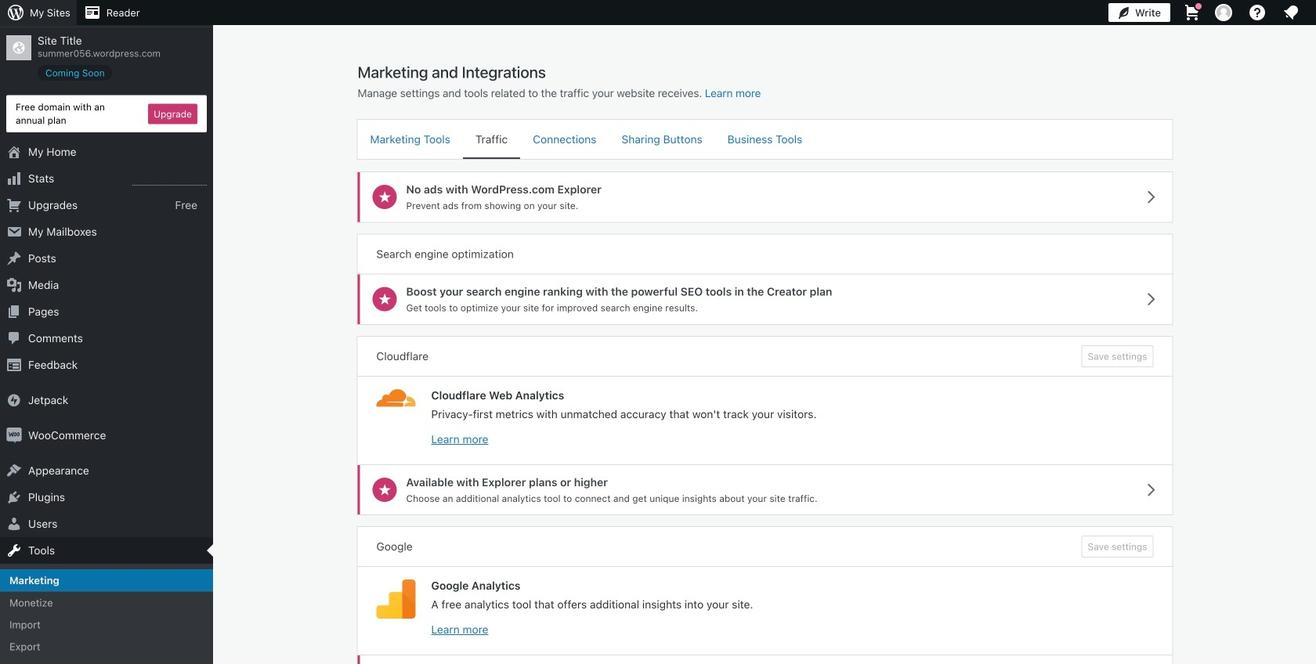 Task type: locate. For each thing, give the bounding box(es) containing it.
1 vertical spatial img image
[[6, 428, 22, 444]]

manage your notifications image
[[1282, 3, 1301, 22]]

main content
[[358, 62, 1173, 665], [358, 235, 1173, 665]]

img image
[[6, 393, 22, 408], [6, 428, 22, 444]]

1 main content from the top
[[358, 62, 1173, 665]]

0 vertical spatial img image
[[6, 393, 22, 408]]

menu
[[358, 120, 1173, 159]]

help image
[[1249, 3, 1267, 22]]

1 img image from the top
[[6, 393, 22, 408]]



Task type: describe. For each thing, give the bounding box(es) containing it.
2 main content from the top
[[358, 235, 1173, 665]]

my shopping cart image
[[1184, 3, 1202, 22]]

highest hourly views 0 image
[[132, 176, 207, 186]]

my profile image
[[1216, 4, 1233, 21]]

google analytics site settings element
[[358, 528, 1173, 665]]

2 img image from the top
[[6, 428, 22, 444]]



Task type: vqa. For each thing, say whether or not it's contained in the screenshot.
the top 30
no



